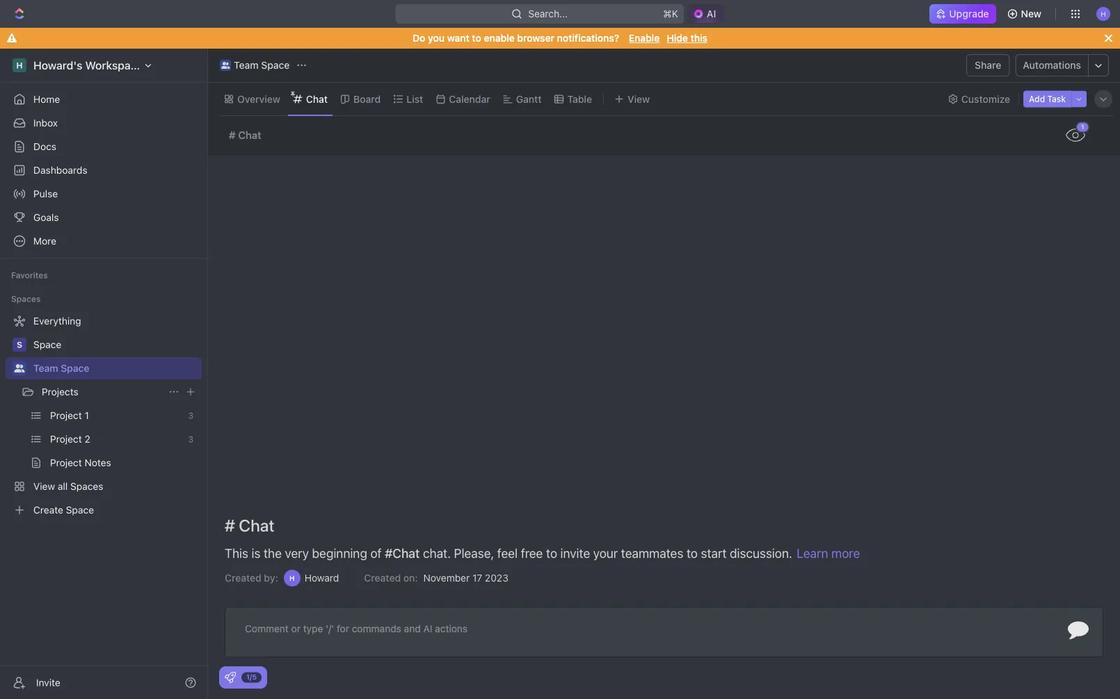 Task type: locate. For each thing, give the bounding box(es) containing it.
tree containing everything
[[6, 310, 202, 522]]

0 vertical spatial team
[[234, 59, 259, 71]]

2 vertical spatial h
[[289, 575, 295, 583]]

to right want
[[472, 32, 481, 44]]

teammates
[[621, 546, 683, 561]]

automations
[[1023, 59, 1081, 71]]

1 horizontal spatial team
[[234, 59, 259, 71]]

new button
[[1002, 3, 1050, 25]]

1 vertical spatial 3
[[188, 435, 193, 445]]

list link
[[404, 89, 423, 109]]

view
[[628, 93, 650, 105], [33, 481, 55, 493]]

2
[[85, 434, 90, 445]]

0 vertical spatial view
[[628, 93, 650, 105]]

0 vertical spatial h
[[1101, 10, 1106, 18]]

team space up 'overview'
[[234, 59, 290, 71]]

search...
[[528, 8, 568, 19]]

team space link up 'overview'
[[216, 57, 293, 74]]

share button
[[966, 54, 1010, 77]]

create space link
[[6, 500, 199, 522]]

# chat up is
[[225, 516, 274, 536]]

# up "this"
[[225, 516, 235, 536]]

0 horizontal spatial team space
[[33, 363, 89, 374]]

team space link down 'space' link
[[33, 358, 199, 380]]

2 horizontal spatial h
[[1101, 10, 1106, 18]]

2 vertical spatial chat
[[239, 516, 274, 536]]

1 horizontal spatial spaces
[[70, 481, 103, 493]]

project 2 link
[[50, 429, 183, 451]]

h
[[1101, 10, 1106, 18], [16, 61, 23, 70], [289, 575, 295, 583]]

1 vertical spatial team space
[[33, 363, 89, 374]]

#
[[229, 129, 235, 141], [225, 516, 235, 536]]

view left all
[[33, 481, 55, 493]]

by:
[[264, 573, 278, 584]]

2 project from the top
[[50, 434, 82, 445]]

new
[[1021, 8, 1041, 19]]

on:
[[403, 573, 418, 584]]

1 horizontal spatial team space link
[[216, 57, 293, 74]]

project up project 2
[[50, 410, 82, 422]]

1 vertical spatial team
[[33, 363, 58, 374]]

1 vertical spatial 1
[[85, 410, 89, 422]]

projects
[[42, 386, 78, 398]]

1 project from the top
[[50, 410, 82, 422]]

1 vertical spatial view
[[33, 481, 55, 493]]

free
[[521, 546, 543, 561]]

task
[[1047, 94, 1066, 104]]

team space inside 'tree'
[[33, 363, 89, 374]]

space, , element
[[13, 338, 26, 352]]

0 horizontal spatial 1
[[85, 410, 89, 422]]

view for view all spaces
[[33, 481, 55, 493]]

tree
[[6, 310, 202, 522]]

space down view all spaces
[[66, 505, 94, 516]]

0 vertical spatial team space link
[[216, 57, 293, 74]]

3 project from the top
[[50, 457, 82, 469]]

0 vertical spatial # chat
[[229, 129, 261, 141]]

h inside sidebar navigation
[[16, 61, 23, 70]]

view right table
[[628, 93, 650, 105]]

0 vertical spatial 1
[[1081, 123, 1084, 131]]

everything link
[[6, 310, 199, 333]]

view button
[[609, 83, 655, 115]]

you
[[428, 32, 445, 44]]

team space link
[[216, 57, 293, 74], [33, 358, 199, 380]]

project up view all spaces
[[50, 457, 82, 469]]

team space
[[234, 59, 290, 71], [33, 363, 89, 374]]

0 horizontal spatial spaces
[[11, 294, 41, 304]]

chat down overview link
[[238, 129, 261, 141]]

0 vertical spatial 3
[[188, 411, 193, 421]]

1 horizontal spatial 1
[[1081, 123, 1084, 131]]

team right user group icon
[[234, 59, 259, 71]]

project 2
[[50, 434, 90, 445]]

browser
[[517, 32, 554, 44]]

view inside 'tree'
[[33, 481, 55, 493]]

1 vertical spatial team space link
[[33, 358, 199, 380]]

space inside create space link
[[66, 505, 94, 516]]

0 vertical spatial spaces
[[11, 294, 41, 304]]

1 horizontal spatial created
[[364, 573, 401, 584]]

this is the very beginning of #chat chat. please, feel free to invite your teammates to start discussion. learn more
[[225, 546, 860, 561]]

space inside 'space' link
[[33, 339, 61, 351]]

0 horizontal spatial team space link
[[33, 358, 199, 380]]

team
[[234, 59, 259, 71], [33, 363, 58, 374]]

view inside button
[[628, 93, 650, 105]]

notes
[[85, 457, 111, 469]]

to right free
[[546, 546, 557, 561]]

created
[[225, 573, 261, 584], [364, 573, 401, 584]]

spaces right all
[[70, 481, 103, 493]]

1 horizontal spatial h
[[289, 575, 295, 583]]

2 vertical spatial project
[[50, 457, 82, 469]]

user group image
[[221, 62, 230, 69]]

0 vertical spatial team space
[[234, 59, 290, 71]]

goals link
[[6, 207, 202, 229]]

3 for 2
[[188, 435, 193, 445]]

team right user group image
[[33, 363, 58, 374]]

# chat down overview link
[[229, 129, 261, 141]]

please,
[[454, 546, 494, 561]]

invite
[[36, 678, 60, 689]]

pulse
[[33, 188, 58, 200]]

created down "this"
[[225, 573, 261, 584]]

chat
[[306, 93, 328, 105], [238, 129, 261, 141], [239, 516, 274, 536]]

add
[[1029, 94, 1045, 104]]

chat up is
[[239, 516, 274, 536]]

0 vertical spatial #
[[229, 129, 235, 141]]

this
[[225, 546, 248, 561]]

space up 'overview'
[[261, 59, 290, 71]]

created down of
[[364, 573, 401, 584]]

1 vertical spatial project
[[50, 434, 82, 445]]

to
[[472, 32, 481, 44], [546, 546, 557, 561], [687, 546, 698, 561]]

team space up projects
[[33, 363, 89, 374]]

overview link
[[234, 89, 280, 109]]

2 3 from the top
[[188, 435, 193, 445]]

space
[[261, 59, 290, 71], [33, 339, 61, 351], [61, 363, 89, 374], [66, 505, 94, 516]]

very
[[285, 546, 309, 561]]

all
[[58, 481, 68, 493]]

more button
[[6, 230, 202, 253]]

created for created by:
[[225, 573, 261, 584]]

2 created from the left
[[364, 573, 401, 584]]

space down everything
[[33, 339, 61, 351]]

pulse link
[[6, 183, 202, 205]]

board link
[[351, 89, 381, 109]]

onboarding checklist button image
[[225, 673, 236, 684]]

feel
[[497, 546, 518, 561]]

ai
[[707, 8, 716, 19]]

1/5
[[246, 674, 257, 682]]

1 horizontal spatial team space
[[234, 59, 290, 71]]

0 horizontal spatial view
[[33, 481, 55, 493]]

1 inside 'tree'
[[85, 410, 89, 422]]

start
[[701, 546, 727, 561]]

project
[[50, 410, 82, 422], [50, 434, 82, 445], [50, 457, 82, 469]]

to left start
[[687, 546, 698, 561]]

0 vertical spatial project
[[50, 410, 82, 422]]

board
[[353, 93, 381, 105]]

1 vertical spatial spaces
[[70, 481, 103, 493]]

1 horizontal spatial view
[[628, 93, 650, 105]]

home link
[[6, 88, 202, 111]]

view for view
[[628, 93, 650, 105]]

0 horizontal spatial created
[[225, 573, 261, 584]]

project 1 link
[[50, 405, 183, 427]]

1
[[1081, 123, 1084, 131], [85, 410, 89, 422]]

customize button
[[943, 89, 1014, 109]]

3
[[188, 411, 193, 421], [188, 435, 193, 445]]

project 1
[[50, 410, 89, 422]]

chat left board link
[[306, 93, 328, 105]]

onboarding checklist button element
[[225, 673, 236, 684]]

spaces
[[11, 294, 41, 304], [70, 481, 103, 493]]

spaces down favorites button
[[11, 294, 41, 304]]

1 vertical spatial h
[[16, 61, 23, 70]]

# down overview link
[[229, 129, 235, 141]]

project for project 2
[[50, 434, 82, 445]]

created on: november 17 2023
[[364, 573, 508, 584]]

project left 2
[[50, 434, 82, 445]]

1 created from the left
[[225, 573, 261, 584]]

invite
[[560, 546, 590, 561]]

0 horizontal spatial team
[[33, 363, 58, 374]]

0 horizontal spatial h
[[16, 61, 23, 70]]

docs link
[[6, 136, 202, 158]]

inbox
[[33, 117, 58, 129]]

howard's
[[33, 59, 82, 72]]

1 inside dropdown button
[[1081, 123, 1084, 131]]

1 3 from the top
[[188, 411, 193, 421]]

learn more link
[[797, 546, 860, 561]]



Task type: describe. For each thing, give the bounding box(es) containing it.
chat.
[[423, 546, 451, 561]]

add task
[[1029, 94, 1066, 104]]

more
[[33, 235, 56, 247]]

#chat
[[385, 546, 420, 561]]

chat link
[[303, 89, 328, 109]]

do
[[413, 32, 425, 44]]

want
[[447, 32, 469, 44]]

3 for 1
[[188, 411, 193, 421]]

table link
[[565, 89, 592, 109]]

1 horizontal spatial to
[[546, 546, 557, 561]]

table
[[567, 93, 592, 105]]

ai button
[[687, 4, 725, 24]]

created by:
[[225, 573, 278, 584]]

project for project 1
[[50, 410, 82, 422]]

project for project notes
[[50, 457, 82, 469]]

learn
[[797, 546, 828, 561]]

calendar link
[[446, 89, 490, 109]]

is
[[251, 546, 260, 561]]

your
[[593, 546, 618, 561]]

beginning
[[312, 546, 367, 561]]

do you want to enable browser notifications? enable hide this
[[413, 32, 707, 44]]

user group image
[[14, 365, 25, 373]]

automations button
[[1016, 55, 1088, 76]]

inbox link
[[6, 112, 202, 134]]

s
[[17, 340, 22, 350]]

0 vertical spatial chat
[[306, 93, 328, 105]]

enable
[[484, 32, 515, 44]]

share
[[975, 59, 1001, 71]]

everything
[[33, 315, 81, 327]]

created for created on: november 17 2023
[[364, 573, 401, 584]]

favorites
[[11, 271, 48, 280]]

1 vertical spatial #
[[225, 516, 235, 536]]

howard
[[305, 573, 339, 584]]

1 vertical spatial # chat
[[225, 516, 274, 536]]

dashboards link
[[6, 159, 202, 182]]

view all spaces link
[[6, 476, 199, 498]]

upgrade
[[949, 8, 989, 19]]

upgrade link
[[930, 4, 996, 24]]

1 vertical spatial chat
[[238, 129, 261, 141]]

tree inside sidebar navigation
[[6, 310, 202, 522]]

⌘k
[[663, 8, 678, 19]]

list
[[406, 93, 423, 105]]

howard's workspace
[[33, 59, 143, 72]]

home
[[33, 94, 60, 105]]

view all spaces
[[33, 481, 103, 493]]

team inside 'tree'
[[33, 363, 58, 374]]

17
[[472, 573, 482, 584]]

h inside dropdown button
[[1101, 10, 1106, 18]]

gantt link
[[513, 89, 542, 109]]

howard's workspace, , element
[[13, 58, 26, 72]]

favorites button
[[6, 267, 53, 284]]

create space
[[33, 505, 94, 516]]

sidebar navigation
[[0, 49, 211, 700]]

2 horizontal spatial to
[[687, 546, 698, 561]]

enable
[[629, 32, 660, 44]]

november
[[423, 573, 470, 584]]

docs
[[33, 141, 56, 152]]

h button
[[1092, 3, 1115, 25]]

the
[[264, 546, 282, 561]]

customize
[[961, 93, 1010, 105]]

of
[[370, 546, 382, 561]]

dashboards
[[33, 165, 87, 176]]

hide
[[667, 32, 688, 44]]

this
[[691, 32, 707, 44]]

space up projects
[[61, 363, 89, 374]]

view button
[[609, 89, 655, 109]]

project notes
[[50, 457, 111, 469]]

create
[[33, 505, 63, 516]]

discussion.
[[730, 546, 792, 561]]

notifications?
[[557, 32, 619, 44]]

space link
[[33, 334, 199, 356]]

2023
[[485, 573, 508, 584]]

project notes link
[[50, 452, 199, 474]]

overview
[[237, 93, 280, 105]]

workspace
[[85, 59, 143, 72]]

more
[[831, 546, 860, 561]]

0 horizontal spatial to
[[472, 32, 481, 44]]



Task type: vqa. For each thing, say whether or not it's contained in the screenshot.
Onboarding checklist button ICON
yes



